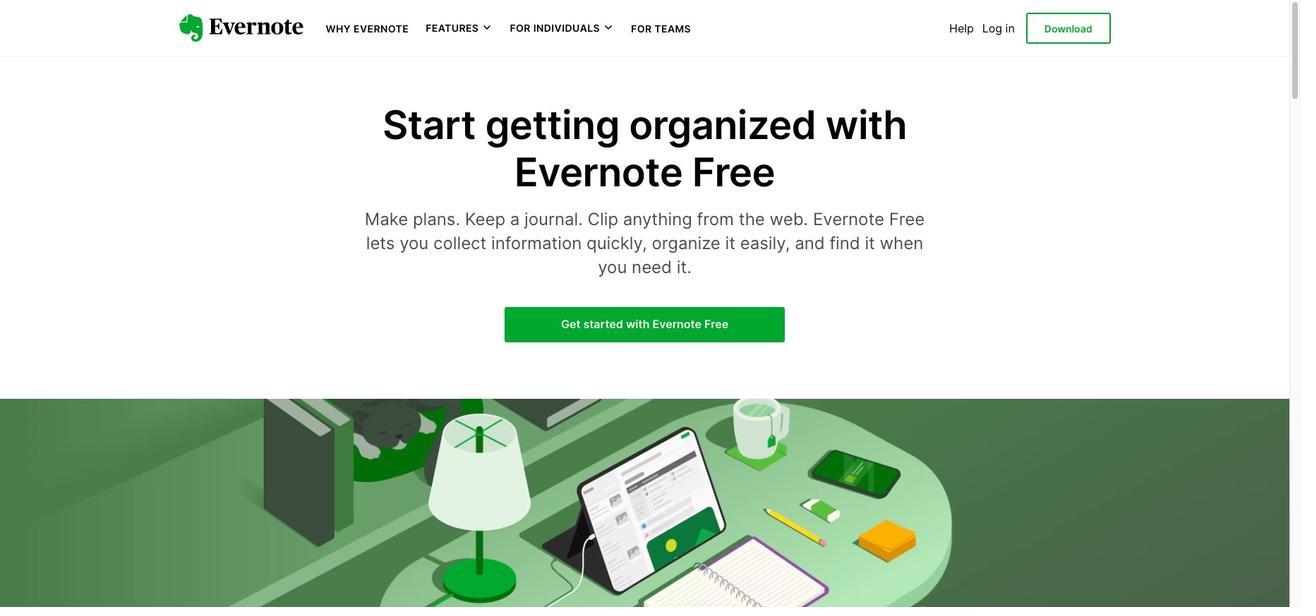 Task type: vqa. For each thing, say whether or not it's contained in the screenshot.
Clip on the top left of the page
yes



Task type: describe. For each thing, give the bounding box(es) containing it.
evernote right why
[[354, 23, 409, 35]]

evernote inside make plans. keep a journal. clip anything from the web. evernote free lets you collect information quickly, organize it easily, and find it when you need it.
[[813, 209, 885, 230]]

plans.
[[413, 209, 460, 230]]

features
[[426, 22, 479, 34]]

started
[[584, 317, 624, 331]]

easily,
[[741, 233, 790, 253]]

for for for teams
[[631, 23, 652, 35]]

web.
[[770, 209, 809, 230]]

start getting organized with evernote free
[[383, 101, 908, 196]]

individuals
[[534, 22, 600, 34]]

start
[[383, 101, 476, 149]]

organized
[[629, 101, 817, 149]]

for individuals button
[[510, 21, 614, 35]]

0 vertical spatial you
[[400, 233, 429, 253]]

get started with evernote free link
[[505, 307, 785, 342]]

information
[[491, 233, 582, 253]]

log in link
[[983, 21, 1015, 35]]

in
[[1006, 21, 1015, 35]]

keep
[[465, 209, 506, 230]]

get started with evernote free
[[561, 317, 729, 331]]

2 vertical spatial free
[[705, 317, 729, 331]]

log in
[[983, 21, 1015, 35]]

journal.
[[525, 209, 583, 230]]

anything
[[623, 209, 693, 230]]

why evernote link
[[326, 21, 409, 35]]

make
[[365, 209, 408, 230]]

when
[[880, 233, 924, 253]]

illustration of many devices using evernote image
[[0, 399, 1290, 607]]

evernote logo image
[[179, 14, 303, 42]]

evernote down it.
[[653, 317, 702, 331]]

and
[[795, 233, 825, 253]]

2 it from the left
[[865, 233, 876, 253]]



Task type: locate. For each thing, give the bounding box(es) containing it.
evernote inside start getting organized with evernote free
[[515, 148, 683, 196]]

features button
[[426, 21, 493, 35]]

1 vertical spatial with
[[626, 317, 650, 331]]

for inside button
[[510, 22, 531, 34]]

0 vertical spatial with
[[826, 101, 908, 149]]

it down from
[[726, 233, 736, 253]]

you
[[400, 233, 429, 253], [598, 257, 627, 277]]

1 horizontal spatial it
[[865, 233, 876, 253]]

0 horizontal spatial with
[[626, 317, 650, 331]]

collect
[[434, 233, 487, 253]]

download link
[[1027, 13, 1111, 44]]

0 horizontal spatial for
[[510, 22, 531, 34]]

free inside make plans. keep a journal. clip anything from the web. evernote free lets you collect information quickly, organize it easily, and find it when you need it.
[[890, 209, 925, 230]]

for individuals
[[510, 22, 600, 34]]

for teams link
[[631, 21, 691, 35]]

need
[[632, 257, 672, 277]]

help
[[950, 21, 974, 35]]

0 horizontal spatial you
[[400, 233, 429, 253]]

0 vertical spatial free
[[693, 148, 775, 196]]

from
[[697, 209, 734, 230]]

clip
[[588, 209, 619, 230]]

lets
[[366, 233, 395, 253]]

evernote
[[354, 23, 409, 35], [515, 148, 683, 196], [813, 209, 885, 230], [653, 317, 702, 331]]

make plans. keep a journal. clip anything from the web. evernote free lets you collect information quickly, organize it easily, and find it when you need it.
[[365, 209, 925, 277]]

free inside start getting organized with evernote free
[[693, 148, 775, 196]]

it
[[726, 233, 736, 253], [865, 233, 876, 253]]

1 horizontal spatial with
[[826, 101, 908, 149]]

0 horizontal spatial it
[[726, 233, 736, 253]]

evernote up clip
[[515, 148, 683, 196]]

it.
[[677, 257, 692, 277]]

evernote up find
[[813, 209, 885, 230]]

download
[[1045, 22, 1093, 34]]

for left the "individuals"
[[510, 22, 531, 34]]

with
[[826, 101, 908, 149], [626, 317, 650, 331]]

get
[[561, 317, 581, 331]]

1 it from the left
[[726, 233, 736, 253]]

for left teams
[[631, 23, 652, 35]]

the
[[739, 209, 765, 230]]

you down "quickly,"
[[598, 257, 627, 277]]

1 horizontal spatial for
[[631, 23, 652, 35]]

teams
[[655, 23, 691, 35]]

help link
[[950, 21, 974, 35]]

why evernote
[[326, 23, 409, 35]]

find
[[830, 233, 861, 253]]

it right find
[[865, 233, 876, 253]]

1 vertical spatial free
[[890, 209, 925, 230]]

getting
[[485, 101, 620, 149]]

free
[[693, 148, 775, 196], [890, 209, 925, 230], [705, 317, 729, 331]]

you down plans.
[[400, 233, 429, 253]]

organize
[[652, 233, 721, 253]]

for teams
[[631, 23, 691, 35]]

1 vertical spatial you
[[598, 257, 627, 277]]

with inside start getting organized with evernote free
[[826, 101, 908, 149]]

a
[[510, 209, 520, 230]]

why
[[326, 23, 351, 35]]

for
[[510, 22, 531, 34], [631, 23, 652, 35]]

log
[[983, 21, 1003, 35]]

for for for individuals
[[510, 22, 531, 34]]

quickly,
[[587, 233, 647, 253]]

1 horizontal spatial you
[[598, 257, 627, 277]]



